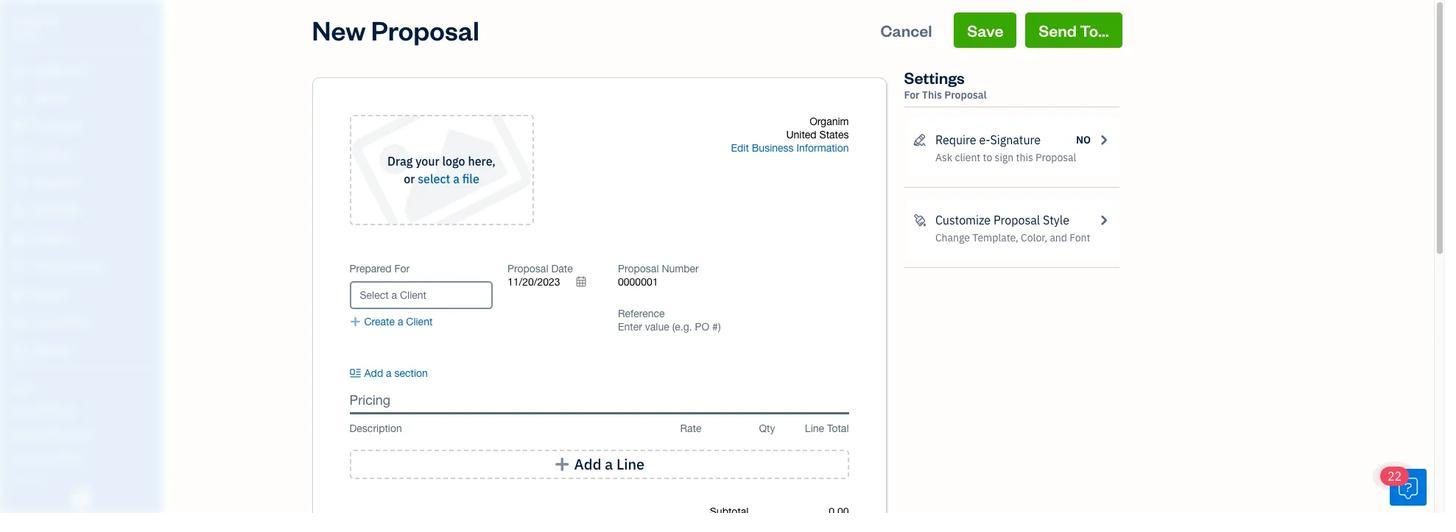 Task type: vqa. For each thing, say whether or not it's contained in the screenshot.
the top few
no



Task type: describe. For each thing, give the bounding box(es) containing it.
freshbooks image
[[69, 490, 93, 508]]

file
[[463, 172, 480, 186]]

to
[[983, 151, 993, 164]]

date
[[551, 263, 573, 275]]

settings
[[905, 67, 965, 88]]

22
[[1388, 469, 1402, 484]]

send to...
[[1039, 20, 1109, 41]]

description
[[350, 423, 402, 435]]

proposal date
[[508, 263, 573, 275]]

bank connections image
[[11, 452, 158, 464]]

money image
[[10, 288, 27, 303]]

edit
[[731, 142, 749, 154]]

save
[[968, 20, 1004, 41]]

newsection image
[[350, 367, 362, 380]]

pricing
[[350, 393, 391, 408]]

signature
[[991, 133, 1041, 147]]

prepared
[[350, 263, 392, 275]]

paintbrush image
[[913, 211, 927, 229]]

plus image for create a client
[[350, 315, 362, 329]]

timer image
[[10, 260, 27, 275]]

dashboard image
[[10, 64, 27, 79]]

add a section
[[364, 368, 428, 380]]

expense image
[[10, 204, 27, 219]]

sign
[[995, 151, 1014, 164]]

create a client button
[[350, 315, 433, 329]]

reference
[[618, 308, 665, 320]]

organim owner
[[12, 13, 58, 41]]

settings for this proposal
[[905, 67, 987, 102]]

organim for organim owner
[[12, 13, 58, 28]]

rate
[[681, 423, 702, 435]]

this
[[1017, 151, 1034, 164]]

Reference Number text field
[[618, 321, 722, 333]]

here
[[468, 154, 492, 169]]

Client text field
[[351, 283, 492, 308]]

select
[[418, 172, 451, 186]]

ask client to sign this proposal
[[936, 151, 1077, 164]]

proposal number
[[618, 263, 699, 275]]

united
[[787, 129, 817, 141]]

client
[[955, 151, 981, 164]]

a for create a client
[[398, 316, 403, 328]]

style
[[1043, 213, 1070, 228]]

to...
[[1080, 20, 1109, 41]]

resource center badge image
[[1391, 469, 1427, 506]]

require
[[936, 133, 977, 147]]

create
[[364, 316, 395, 328]]

new
[[312, 13, 366, 47]]

items and services image
[[11, 429, 158, 441]]

section
[[395, 368, 428, 380]]

prepared for
[[350, 263, 410, 275]]

logo
[[443, 154, 465, 169]]

e-
[[980, 133, 991, 147]]

settings image
[[11, 476, 158, 488]]

chart image
[[10, 316, 27, 331]]

organim united states edit business information
[[731, 116, 849, 154]]

require e-signature
[[936, 133, 1041, 147]]

no
[[1077, 133, 1091, 147]]

drag your logo here , or select a file
[[388, 154, 496, 186]]



Task type: locate. For each thing, give the bounding box(es) containing it.
organim for organim united states edit business information
[[810, 116, 849, 127]]

1 horizontal spatial line
[[805, 423, 825, 435]]

for inside settings for this proposal
[[905, 88, 920, 102]]

pencilsquiggly image
[[913, 131, 927, 149]]

ask
[[936, 151, 953, 164]]

drag
[[388, 154, 413, 169]]

add for add a section
[[364, 368, 383, 380]]

0 vertical spatial plus image
[[350, 315, 362, 329]]

1 horizontal spatial for
[[905, 88, 920, 102]]

add
[[364, 368, 383, 380], [574, 455, 602, 474]]

for right prepared
[[395, 263, 410, 275]]

organim up owner
[[12, 13, 58, 28]]

for left the this
[[905, 88, 920, 102]]

a inside button
[[605, 455, 613, 474]]

0 vertical spatial add
[[364, 368, 383, 380]]

total
[[828, 423, 849, 435]]

template,
[[973, 231, 1019, 245]]

1 vertical spatial organim
[[810, 116, 849, 127]]

chevronright image
[[1097, 131, 1111, 149]]

plus image
[[350, 315, 362, 329], [554, 458, 571, 472]]

chevronright image
[[1097, 211, 1111, 229]]

organim inside main element
[[12, 13, 58, 28]]

1 vertical spatial add
[[574, 455, 602, 474]]

add a section button
[[350, 367, 471, 380]]

edit business information button
[[731, 141, 849, 155]]

0 vertical spatial organim
[[12, 13, 58, 28]]

proposal inside settings for this proposal
[[945, 88, 987, 102]]

add inside dropdown button
[[364, 368, 383, 380]]

organim
[[12, 13, 58, 28], [810, 116, 849, 127]]

or
[[404, 172, 415, 186]]

a inside dropdown button
[[386, 368, 392, 380]]

Estimate date in MM/DD/YYYY format text field
[[508, 276, 596, 288]]

estimate image
[[10, 120, 27, 135]]

organim inside organim united states edit business information
[[810, 116, 849, 127]]

a inside drag your logo here , or select a file
[[453, 172, 460, 186]]

Enter a Proposal # text field
[[618, 276, 660, 288]]

1 vertical spatial for
[[395, 263, 410, 275]]

0 horizontal spatial plus image
[[350, 315, 362, 329]]

line inside add a line button
[[617, 455, 645, 474]]

plus image inside add a line button
[[554, 458, 571, 472]]

create a client
[[364, 316, 433, 328]]

plus image left create
[[350, 315, 362, 329]]

color,
[[1021, 231, 1048, 245]]

1 vertical spatial plus image
[[554, 458, 571, 472]]

payment image
[[10, 176, 27, 191]]

proposal
[[371, 13, 480, 47], [945, 88, 987, 102], [1036, 151, 1077, 164], [994, 213, 1041, 228], [508, 263, 549, 275], [618, 263, 659, 275]]

font
[[1070, 231, 1091, 245]]

,
[[492, 154, 496, 169]]

change
[[936, 231, 970, 245]]

apps image
[[11, 382, 158, 394]]

customize proposal style
[[936, 213, 1070, 228]]

your
[[416, 154, 440, 169]]

invoice image
[[10, 148, 27, 163]]

plus image for add a line
[[554, 458, 571, 472]]

a for add a section
[[386, 368, 392, 380]]

states
[[820, 129, 849, 141]]

1 horizontal spatial add
[[574, 455, 602, 474]]

send
[[1039, 20, 1077, 41]]

main element
[[0, 0, 210, 514]]

for
[[905, 88, 920, 102], [395, 263, 410, 275]]

0 horizontal spatial for
[[395, 263, 410, 275]]

information
[[797, 142, 849, 154]]

project image
[[10, 232, 27, 247]]

line total
[[805, 423, 849, 435]]

for for prepared
[[395, 263, 410, 275]]

add for add a line
[[574, 455, 602, 474]]

for for settings
[[905, 88, 920, 102]]

owner
[[12, 29, 39, 41]]

0 horizontal spatial line
[[617, 455, 645, 474]]

a
[[453, 172, 460, 186], [398, 316, 403, 328], [386, 368, 392, 380], [605, 455, 613, 474]]

plus image left add a line
[[554, 458, 571, 472]]

number
[[662, 263, 699, 275]]

add a line button
[[350, 450, 849, 480]]

0 horizontal spatial organim
[[12, 13, 58, 28]]

22 button
[[1381, 467, 1427, 506]]

report image
[[10, 344, 27, 359]]

cancel button
[[868, 13, 946, 48]]

add a line
[[574, 455, 645, 474]]

line
[[805, 423, 825, 435], [617, 455, 645, 474]]

a inside 'button'
[[398, 316, 403, 328]]

0 horizontal spatial add
[[364, 368, 383, 380]]

1 horizontal spatial organim
[[810, 116, 849, 127]]

this
[[922, 88, 943, 102]]

and
[[1050, 231, 1068, 245]]

1 vertical spatial line
[[617, 455, 645, 474]]

save button
[[955, 13, 1017, 48]]

business
[[752, 142, 794, 154]]

0 vertical spatial for
[[905, 88, 920, 102]]

a for add a line
[[605, 455, 613, 474]]

client image
[[10, 92, 27, 107]]

send to... button
[[1026, 13, 1123, 48]]

customize
[[936, 213, 991, 228]]

add inside button
[[574, 455, 602, 474]]

team members image
[[11, 405, 158, 417]]

qty
[[759, 423, 776, 435]]

change template, color, and font
[[936, 231, 1091, 245]]

new proposal
[[312, 13, 480, 47]]

client
[[406, 316, 433, 328]]

0 vertical spatial line
[[805, 423, 825, 435]]

cancel
[[881, 20, 933, 41]]

organim up states
[[810, 116, 849, 127]]

1 horizontal spatial plus image
[[554, 458, 571, 472]]



